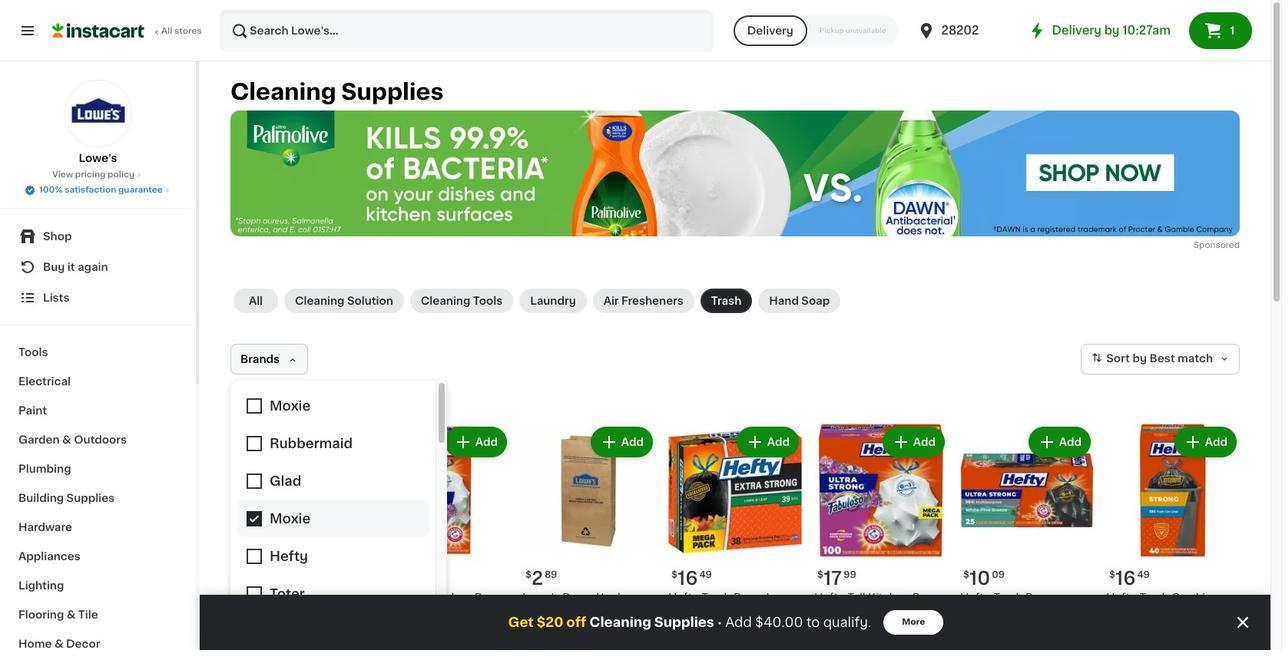 Task type: describe. For each thing, give the bounding box(es) containing it.
garden & outdoors
[[18, 435, 127, 446]]

buy
[[43, 262, 65, 273]]

100%
[[39, 186, 63, 194]]

$ 16 49 for hefty trash bags, lawn & leaf, strong, drawstring, extra large, 39 gallon, mega pack
[[671, 570, 712, 588]]

trash for hefty trash can liner, drawstring, extra large, 33 gallon
[[1140, 593, 1169, 604]]

fabuloso inside 10 hefty tall kitchen bags, ultra strong, drawstring, fabuloso scent, 13 gallon
[[376, 624, 426, 635]]

product group containing 17
[[814, 424, 948, 651]]

bags
[[559, 609, 586, 619]]

gallon, inside hefty trash bags, lawn & leaf, strong, drawstring, extra large, 39 gallon, mega pack
[[685, 639, 723, 650]]

air fresheners
[[604, 296, 684, 307]]

again
[[78, 262, 108, 273]]

appliances link
[[9, 542, 187, 572]]

add for hefty tall kitchen bags, ultra strong, drawstring, fabuloso scent, 13 gallon
[[475, 437, 498, 448]]

flooring & tile link
[[9, 601, 187, 630]]

supplies for cleaning supplies
[[341, 81, 444, 103]]

laundry
[[530, 296, 576, 307]]

5
[[522, 639, 530, 650]]

flooring
[[18, 610, 64, 621]]

• sponsored: ultra palmolive® antibacterial kills 99% of bacteria* on your dishes and kitchen surfaces vs. dawn® antibacterial does not**. *staph aureus, salmonella enterica, and e. coli 0157:h7 **dawn is a registered trademark of procter & gamble company. image
[[230, 111, 1240, 237]]

lowe's for lowe's paper yard waste bags
[[522, 593, 560, 604]]

building
[[18, 493, 64, 504]]

service type group
[[733, 15, 899, 46]]

100% satisfaction guarantee
[[39, 186, 163, 194]]

cleaning inside the get $20 off cleaning supplies • add $40.00 to qualify.
[[589, 617, 651, 629]]

paper
[[563, 593, 594, 604]]

hardware
[[18, 522, 72, 533]]

trash inside 22 contractor's choice black outdoor plastic construction trash bag
[[304, 624, 333, 635]]

electrical link
[[9, 367, 187, 396]]

building supplies link
[[9, 484, 187, 513]]

tools link
[[9, 338, 187, 367]]

gallon, inside 'hefty tall kitchen bags, drawstring, fabuloso scent, 13 gallon, mega pack'
[[866, 624, 903, 635]]

fabuloso inside 'hefty tall kitchen bags, drawstring, fabuloso scent, 13 gallon, mega pack'
[[879, 609, 928, 619]]

cleaning supplies main content
[[200, 61, 1271, 651]]

large, inside hefty trash bags, drawstring, white pine breeze, large, 30 gallon
[[1003, 624, 1036, 635]]

add for lowe's paper yard waste bags
[[621, 437, 644, 448]]

breeze,
[[960, 624, 1000, 635]]

$40.00
[[755, 617, 803, 629]]

49 for bags,
[[699, 571, 712, 580]]

4 product group from the left
[[668, 424, 802, 651]]

cleaning for cleaning supplies
[[230, 81, 336, 103]]

get $20 off cleaning supplies • add $40.00 to qualify.
[[508, 617, 871, 629]]

more button
[[884, 611, 944, 635]]

best seller
[[235, 550, 274, 556]]

solution
[[347, 296, 393, 307]]

trash link
[[701, 289, 752, 314]]

plastic
[[311, 609, 347, 619]]

by for delivery
[[1104, 25, 1120, 36]]

appliances
[[18, 552, 80, 562]]

product group containing 2
[[522, 424, 656, 651]]

pack inside 'hefty tall kitchen bags, drawstring, fabuloso scent, 13 gallon, mega pack'
[[814, 639, 840, 650]]

cleaning supplies
[[230, 81, 444, 103]]

outdoors
[[74, 435, 127, 446]]

can
[[1172, 593, 1193, 604]]

soap
[[802, 296, 830, 307]]

10 inside 10 hefty tall kitchen bags, ultra strong, drawstring, fabuloso scent, 13 gallon
[[386, 570, 407, 588]]

2 product group from the left
[[376, 424, 510, 651]]

construction
[[230, 624, 301, 635]]

fresheners
[[621, 296, 684, 307]]

large, inside hefty trash bags, lawn & leaf, strong, drawstring, extra large, 39 gallon, mega pack
[[763, 624, 796, 635]]

extra inside hefty trash bags, lawn & leaf, strong, drawstring, extra large, 39 gallon, mega pack
[[733, 624, 760, 635]]

10 hefty tall kitchen bags, ultra strong, drawstring, fabuloso scent, 13 gallon
[[376, 570, 508, 650]]

22 contractor's choice black outdoor plastic construction trash bag
[[230, 570, 357, 635]]

plumbing link
[[9, 455, 187, 484]]

buy it again link
[[9, 252, 187, 283]]

cleaning tools link
[[410, 289, 513, 314]]

lowe's paper yard waste bags
[[522, 593, 620, 619]]

sort
[[1107, 354, 1130, 365]]

buy it again
[[43, 262, 108, 273]]

pricing
[[75, 171, 106, 179]]

tall inside 10 hefty tall kitchen bags, ultra strong, drawstring, fabuloso scent, 13 gallon
[[410, 593, 427, 604]]

$ for hefty trash bags, lawn & leaf, strong, drawstring, extra large, 39 gallon, mega pack
[[671, 571, 678, 580]]

extra inside hefty trash can liner, drawstring, extra large, 33 gallon
[[1171, 609, 1198, 619]]

•
[[717, 617, 722, 629]]

scent, inside 10 hefty tall kitchen bags, ultra strong, drawstring, fabuloso scent, 13 gallon
[[428, 624, 463, 635]]

air
[[604, 296, 619, 307]]

more
[[902, 618, 925, 627]]

tile
[[78, 610, 98, 621]]

tall inside 'hefty tall kitchen bags, drawstring, fabuloso scent, 13 gallon, mega pack'
[[848, 593, 865, 604]]

leaf,
[[680, 609, 706, 619]]

16 for hefty trash bags, lawn & leaf, strong, drawstring, extra large, 39 gallon, mega pack
[[678, 570, 698, 588]]

policy
[[108, 171, 135, 179]]

13 inside 10 hefty tall kitchen bags, ultra strong, drawstring, fabuloso scent, 13 gallon
[[466, 624, 477, 635]]

lists link
[[9, 283, 187, 313]]

lawn
[[766, 593, 795, 604]]

delivery by 10:27am
[[1052, 25, 1171, 36]]

33
[[1106, 624, 1120, 635]]

stores
[[174, 27, 202, 35]]

drawstring, inside hefty trash bags, drawstring, white pine breeze, large, 30 gallon
[[960, 609, 1022, 619]]

& for outdoors
[[62, 435, 71, 446]]

add button for contractor's choice black outdoor plastic construction trash bag
[[300, 429, 360, 457]]

$ for hefty trash can liner, drawstring, extra large, 33 gallon
[[1109, 571, 1115, 580]]

trash left hand
[[711, 296, 742, 307]]

liner,
[[1196, 593, 1225, 604]]

lowe's link
[[64, 80, 132, 166]]

6 product group from the left
[[960, 424, 1094, 651]]

spo
[[1194, 241, 1210, 250]]

brands button
[[230, 344, 308, 375]]

& inside hefty trash bags, lawn & leaf, strong, drawstring, extra large, 39 gallon, mega pack
[[668, 609, 677, 619]]

all stores link
[[52, 9, 203, 52]]

get
[[508, 617, 534, 629]]

paint
[[18, 406, 47, 416]]

100% satisfaction guarantee button
[[24, 181, 172, 197]]

supplies for building supplies
[[67, 493, 115, 504]]

(925)
[[579, 624, 608, 635]]

instacart logo image
[[52, 22, 144, 40]]

each
[[532, 639, 559, 650]]

$ 16 49 for hefty trash can liner, drawstring, extra large, 33 gallon
[[1109, 570, 1150, 588]]

gallon inside hefty trash bags, drawstring, white pine breeze, large, 30 gallon
[[1057, 624, 1091, 635]]

2
[[532, 570, 543, 588]]

$ for hefty trash bags, drawstring, white pine breeze, large, 30 gallon
[[963, 571, 969, 580]]

add button for hefty trash can liner, drawstring, extra large, 33 gallon
[[1176, 429, 1235, 457]]

qualify.
[[823, 617, 871, 629]]

hefty for hefty tall kitchen bags, drawstring, fabuloso scent, 13 gallon, mega pack
[[814, 593, 845, 604]]

10:27am
[[1123, 25, 1171, 36]]

bags, inside 'hefty tall kitchen bags, drawstring, fabuloso scent, 13 gallon, mega pack'
[[912, 593, 942, 604]]

strong, for hefty
[[709, 609, 748, 619]]

home & decor link
[[9, 630, 187, 651]]

to
[[806, 617, 820, 629]]

delivery by 10:27am link
[[1028, 22, 1171, 40]]

brands
[[240, 354, 280, 365]]



Task type: vqa. For each thing, say whether or not it's contained in the screenshot.


Task type: locate. For each thing, give the bounding box(es) containing it.
gallon down pine
[[1057, 624, 1091, 635]]

hefty for hefty trash can liner, drawstring, extra large, 33 gallon
[[1106, 593, 1137, 604]]

7 add button from the left
[[1176, 429, 1235, 457]]

$ left "09"
[[963, 571, 969, 580]]

bag
[[336, 624, 357, 635]]

49 for can
[[1137, 571, 1150, 580]]

best left match
[[1150, 354, 1175, 365]]

bags,
[[475, 593, 505, 604], [734, 593, 764, 604], [912, 593, 942, 604], [1026, 593, 1056, 604]]

flooring & tile
[[18, 610, 98, 621]]

hand soap link
[[758, 289, 841, 314]]

large, inside hefty trash can liner, drawstring, extra large, 33 gallon
[[1201, 609, 1234, 619]]

$ inside $ 10 09
[[963, 571, 969, 580]]

5 hefty from the left
[[1106, 593, 1137, 604]]

drawstring, up 33
[[1106, 609, 1168, 619]]

3 bags, from the left
[[912, 593, 942, 604]]

$ left 89
[[526, 571, 532, 580]]

10 left "09"
[[969, 570, 990, 588]]

1 horizontal spatial lowe's
[[522, 593, 560, 604]]

1 13 from the left
[[466, 624, 477, 635]]

1
[[1230, 25, 1235, 36]]

Best match Sort by field
[[1081, 344, 1240, 375]]

5 product group from the left
[[814, 424, 948, 651]]

1 horizontal spatial strong,
[[709, 609, 748, 619]]

0 horizontal spatial extra
[[733, 624, 760, 635]]

fabuloso
[[879, 609, 928, 619], [376, 624, 426, 635]]

1 vertical spatial extra
[[733, 624, 760, 635]]

drawstring, up 'breeze,'
[[960, 609, 1022, 619]]

waste
[[522, 609, 556, 619]]

1 horizontal spatial kitchen
[[868, 593, 910, 604]]

best inside product group
[[235, 550, 252, 556]]

shop link
[[9, 221, 187, 252]]

0 horizontal spatial 16
[[678, 570, 698, 588]]

mega inside 'hefty tall kitchen bags, drawstring, fabuloso scent, 13 gallon, mega pack'
[[906, 624, 937, 635]]

large, down white
[[1003, 624, 1036, 635]]

2 horizontal spatial gallon
[[1123, 624, 1158, 635]]

0 horizontal spatial large,
[[763, 624, 796, 635]]

1 vertical spatial all
[[249, 296, 263, 307]]

2 16 from the left
[[1115, 570, 1136, 588]]

2 add button from the left
[[446, 429, 506, 457]]

by right sort
[[1133, 354, 1147, 365]]

mega down $40.00
[[726, 639, 756, 650]]

16 for hefty trash can liner, drawstring, extra large, 33 gallon
[[1115, 570, 1136, 588]]

strong, right 'ultra'
[[405, 609, 444, 619]]

22
[[240, 570, 263, 588]]

6 add button from the left
[[1030, 429, 1089, 457]]

lighting link
[[9, 572, 187, 601]]

2 kitchen from the left
[[868, 593, 910, 604]]

trash for hefty trash bags, lawn & leaf, strong, drawstring, extra large, 39 gallon, mega pack
[[702, 593, 731, 604]]

all up brands
[[249, 296, 263, 307]]

0 vertical spatial best
[[1150, 354, 1175, 365]]

mega inside hefty trash bags, lawn & leaf, strong, drawstring, extra large, 39 gallon, mega pack
[[726, 639, 756, 650]]

add button for hefty tall kitchen bags, ultra strong, drawstring, fabuloso scent, 13 gallon
[[446, 429, 506, 457]]

trash inside hefty trash bags, drawstring, white pine breeze, large, 30 gallon
[[994, 593, 1023, 604]]

all for all stores
[[161, 27, 172, 35]]

1 bags, from the left
[[475, 593, 505, 604]]

$ 2 89
[[526, 570, 557, 588]]

add button for hefty trash bags, lawn & leaf, strong, drawstring, extra large, 39 gallon, mega pack
[[738, 429, 797, 457]]

13 left get
[[466, 624, 477, 635]]

& for decor
[[54, 639, 63, 650]]

drawstring,
[[446, 609, 508, 619], [814, 609, 876, 619], [960, 609, 1022, 619], [1106, 609, 1168, 619], [668, 624, 730, 635]]

0 vertical spatial lowe's
[[79, 153, 117, 164]]

1 vertical spatial gallon,
[[685, 639, 723, 650]]

cleaning solution link
[[284, 289, 404, 314]]

fabuloso right qualify.
[[879, 609, 928, 619]]

$ 16 49 up 33
[[1109, 570, 1150, 588]]

1 10 from the left
[[386, 570, 407, 588]]

1 $ from the left
[[526, 571, 532, 580]]

tall
[[410, 593, 427, 604], [848, 593, 865, 604]]

1 scent, from the left
[[428, 624, 463, 635]]

&
[[62, 435, 71, 446], [668, 609, 677, 619], [67, 610, 76, 621], [54, 639, 63, 650]]

hefty inside 'hefty tall kitchen bags, drawstring, fabuloso scent, 13 gallon, mega pack'
[[814, 593, 845, 604]]

2 strong, from the left
[[709, 609, 748, 619]]

trash up •
[[702, 593, 731, 604]]

1 horizontal spatial $ 16 49
[[1109, 570, 1150, 588]]

large, down liner, at the right of the page
[[1201, 609, 1234, 619]]

supplies inside 'link'
[[67, 493, 115, 504]]

0 horizontal spatial kitchen
[[430, 593, 472, 604]]

0 vertical spatial by
[[1104, 25, 1120, 36]]

all stores
[[161, 27, 202, 35]]

1 horizontal spatial fabuloso
[[879, 609, 928, 619]]

bags, inside hefty trash bags, drawstring, white pine breeze, large, 30 gallon
[[1026, 593, 1056, 604]]

best inside field
[[1150, 354, 1175, 365]]

0 vertical spatial mega
[[906, 624, 937, 635]]

white
[[1025, 609, 1056, 619]]

hefty down '17'
[[814, 593, 845, 604]]

trash left can
[[1140, 593, 1169, 604]]

best match
[[1150, 354, 1213, 365]]

ultra
[[376, 609, 402, 619]]

1 horizontal spatial by
[[1133, 354, 1147, 365]]

& for tile
[[67, 610, 76, 621]]

pack down to
[[814, 639, 840, 650]]

extra down can
[[1171, 609, 1198, 619]]

Search field
[[221, 11, 712, 51]]

1 horizontal spatial 10
[[969, 570, 990, 588]]

0 horizontal spatial gallon,
[[685, 639, 723, 650]]

lowe's logo image
[[64, 80, 132, 148]]

1 add button from the left
[[300, 429, 360, 457]]

0 horizontal spatial best
[[235, 550, 252, 556]]

2 49 from the left
[[1137, 571, 1150, 580]]

0 vertical spatial extra
[[1171, 609, 1198, 619]]

add for hefty tall kitchen bags, drawstring, fabuloso scent, 13 gallon, mega pack
[[913, 437, 936, 448]]

16 up leaf,
[[678, 570, 698, 588]]

seller
[[253, 550, 274, 556]]

air fresheners link
[[593, 289, 694, 314]]

trash for hefty trash bags, drawstring, white pine breeze, large, 30 gallon
[[994, 593, 1023, 604]]

2 hefty from the left
[[668, 593, 699, 604]]

laundry link
[[520, 289, 587, 314]]

2 scent, from the left
[[814, 624, 849, 635]]

home
[[18, 639, 52, 650]]

add for hefty trash can liner, drawstring, extra large, 33 gallon
[[1205, 437, 1228, 448]]

lowe's up waste
[[522, 593, 560, 604]]

5 add button from the left
[[884, 429, 943, 457]]

hefty
[[376, 593, 407, 604], [668, 593, 699, 604], [814, 593, 845, 604], [960, 593, 991, 604], [1106, 593, 1137, 604]]

lowe's inside "lowe's paper yard waste bags"
[[522, 593, 560, 604]]

7 product group from the left
[[1106, 424, 1240, 651]]

1 horizontal spatial best
[[1150, 354, 1175, 365]]

product group
[[230, 424, 364, 651], [376, 424, 510, 651], [522, 424, 656, 651], [668, 424, 802, 651], [814, 424, 948, 651], [960, 424, 1094, 651], [1106, 424, 1240, 651]]

by
[[1104, 25, 1120, 36], [1133, 354, 1147, 365]]

gallon inside 10 hefty tall kitchen bags, ultra strong, drawstring, fabuloso scent, 13 gallon
[[376, 639, 411, 650]]

1 horizontal spatial supplies
[[341, 81, 444, 103]]

add inside the get $20 off cleaning supplies • add $40.00 to qualify.
[[725, 617, 752, 629]]

gallon
[[1057, 624, 1091, 635], [1123, 624, 1158, 635], [376, 639, 411, 650]]

2 vertical spatial supplies
[[654, 617, 714, 629]]

0 horizontal spatial supplies
[[67, 493, 115, 504]]

tools inside "cleaning supplies" main content
[[473, 296, 503, 307]]

hefty up leaf,
[[668, 593, 699, 604]]

drawstring, inside hefty trash bags, lawn & leaf, strong, drawstring, extra large, 39 gallon, mega pack
[[668, 624, 730, 635]]

4 add button from the left
[[738, 429, 797, 457]]

0 horizontal spatial fabuloso
[[376, 624, 426, 635]]

2 $ 16 49 from the left
[[1109, 570, 1150, 588]]

16 up 33
[[1115, 570, 1136, 588]]

scent, down '17'
[[814, 624, 849, 635]]

sort by
[[1107, 354, 1147, 365]]

0 horizontal spatial strong,
[[405, 609, 444, 619]]

best left seller
[[235, 550, 252, 556]]

extra
[[1171, 609, 1198, 619], [733, 624, 760, 635]]

0 vertical spatial tools
[[473, 296, 503, 307]]

1 horizontal spatial gallon,
[[866, 624, 903, 635]]

paint link
[[9, 396, 187, 426]]

1 product group from the left
[[230, 424, 364, 651]]

delivery
[[1052, 25, 1102, 36], [747, 25, 793, 36]]

1 tall from the left
[[410, 593, 427, 604]]

gallon inside hefty trash can liner, drawstring, extra large, 33 gallon
[[1123, 624, 1158, 635]]

0 horizontal spatial 13
[[466, 624, 477, 635]]

hefty for hefty trash bags, drawstring, white pine breeze, large, 30 gallon
[[960, 593, 991, 604]]

1 horizontal spatial large,
[[1003, 624, 1036, 635]]

gallon right 33
[[1123, 624, 1158, 635]]

0 horizontal spatial delivery
[[747, 25, 793, 36]]

delivery for delivery by 10:27am
[[1052, 25, 1102, 36]]

by inside field
[[1133, 354, 1147, 365]]

trash inside hefty trash can liner, drawstring, extra large, 33 gallon
[[1140, 593, 1169, 604]]

add for contractor's choice black outdoor plastic construction trash bag
[[329, 437, 352, 448]]

by for sort
[[1133, 354, 1147, 365]]

1 vertical spatial by
[[1133, 354, 1147, 365]]

bags, inside hefty trash bags, lawn & leaf, strong, drawstring, extra large, 39 gallon, mega pack
[[734, 593, 764, 604]]

home & decor
[[18, 639, 100, 650]]

all for all
[[249, 296, 263, 307]]

black
[[230, 609, 260, 619]]

0 vertical spatial supplies
[[341, 81, 444, 103]]

treatment tracker modal dialog
[[200, 595, 1271, 651]]

1 horizontal spatial 13
[[852, 624, 863, 635]]

hefty inside hefty trash bags, drawstring, white pine breeze, large, 30 gallon
[[960, 593, 991, 604]]

pack down $40.00
[[759, 639, 785, 650]]

hefty inside hefty trash bags, lawn & leaf, strong, drawstring, extra large, 39 gallon, mega pack
[[668, 593, 699, 604]]

1 horizontal spatial all
[[249, 296, 263, 307]]

guarantee
[[118, 186, 163, 194]]

drawstring, inside 'hefty tall kitchen bags, drawstring, fabuloso scent, 13 gallon, mega pack'
[[814, 609, 876, 619]]

0 horizontal spatial tall
[[410, 593, 427, 604]]

scent, left get
[[428, 624, 463, 635]]

$ inside '$ 17 99'
[[817, 571, 824, 580]]

all inside "cleaning supplies" main content
[[249, 296, 263, 307]]

cleaning
[[230, 81, 336, 103], [295, 296, 345, 307], [421, 296, 470, 307], [589, 617, 651, 629]]

tools up electrical
[[18, 347, 48, 358]]

& left leaf,
[[668, 609, 677, 619]]

0 horizontal spatial mega
[[726, 639, 756, 650]]

1 horizontal spatial 16
[[1115, 570, 1136, 588]]

2 horizontal spatial supplies
[[654, 617, 714, 629]]

1 16 from the left
[[678, 570, 698, 588]]

$ 16 49 up leaf,
[[671, 570, 712, 588]]

add for hefty trash bags, lawn & leaf, strong, drawstring, extra large, 39 gallon, mega pack
[[767, 437, 790, 448]]

contractor's
[[230, 593, 298, 604]]

outdoor
[[263, 609, 308, 619]]

add button for hefty tall kitchen bags, drawstring, fabuloso scent, 13 gallon, mega pack
[[884, 429, 943, 457]]

1 horizontal spatial scent,
[[814, 624, 849, 635]]

& right home
[[54, 639, 63, 650]]

best for best match
[[1150, 354, 1175, 365]]

1 horizontal spatial delivery
[[1052, 25, 1102, 36]]

1 horizontal spatial tall
[[848, 593, 865, 604]]

0 horizontal spatial gallon
[[376, 639, 411, 650]]

13 right to
[[852, 624, 863, 635]]

4 hefty from the left
[[960, 593, 991, 604]]

large,
[[1201, 609, 1234, 619], [763, 624, 796, 635], [1003, 624, 1036, 635]]

tools left laundry link
[[473, 296, 503, 307]]

gallon,
[[866, 624, 903, 635], [685, 639, 723, 650]]

hefty inside hefty trash can liner, drawstring, extra large, 33 gallon
[[1106, 593, 1137, 604]]

1 49 from the left
[[699, 571, 712, 580]]

$ inside $ 2 89
[[526, 571, 532, 580]]

2 tall from the left
[[848, 593, 865, 604]]

drawstring, inside 10 hefty tall kitchen bags, ultra strong, drawstring, fabuloso scent, 13 gallon
[[446, 609, 508, 619]]

all left stores
[[161, 27, 172, 35]]

hefty down $ 10 09
[[960, 593, 991, 604]]

view
[[52, 171, 73, 179]]

1 horizontal spatial tools
[[473, 296, 503, 307]]

4 $ from the left
[[963, 571, 969, 580]]

$20
[[537, 617, 563, 629]]

& right 'garden'
[[62, 435, 71, 446]]

drawstring, down leaf,
[[668, 624, 730, 635]]

building supplies
[[18, 493, 115, 504]]

39
[[668, 639, 683, 650]]

$ up 33
[[1109, 571, 1115, 580]]

mega left 'breeze,'
[[906, 624, 937, 635]]

1 vertical spatial mega
[[726, 639, 756, 650]]

& left the tile
[[67, 610, 76, 621]]

0 horizontal spatial 49
[[699, 571, 712, 580]]

2 pack from the left
[[814, 639, 840, 650]]

$ for hefty tall kitchen bags, drawstring, fabuloso scent, 13 gallon, mega pack
[[817, 571, 824, 580]]

hefty trash bags, lawn & leaf, strong, drawstring, extra large, 39 gallon, mega pack
[[668, 593, 796, 650]]

hefty trash bags, drawstring, white pine breeze, large, 30 gallon
[[960, 593, 1091, 635]]

extra right •
[[733, 624, 760, 635]]

1 horizontal spatial 49
[[1137, 571, 1150, 580]]

nsored
[[1210, 241, 1240, 250]]

1 horizontal spatial mega
[[906, 624, 937, 635]]

drawstring, left get
[[446, 609, 508, 619]]

plumbing
[[18, 464, 71, 475]]

hefty inside 10 hefty tall kitchen bags, ultra strong, drawstring, fabuloso scent, 13 gallon
[[376, 593, 407, 604]]

strong, inside hefty trash bags, lawn & leaf, strong, drawstring, extra large, 39 gallon, mega pack
[[709, 609, 748, 619]]

decor
[[66, 639, 100, 650]]

trash inside hefty trash bags, lawn & leaf, strong, drawstring, extra large, 39 gallon, mega pack
[[702, 593, 731, 604]]

match
[[1178, 354, 1213, 365]]

fabuloso down 'ultra'
[[376, 624, 426, 635]]

hefty for hefty trash bags, lawn & leaf, strong, drawstring, extra large, 39 gallon, mega pack
[[668, 593, 699, 604]]

scent, inside 'hefty tall kitchen bags, drawstring, fabuloso scent, 13 gallon, mega pack'
[[814, 624, 849, 635]]

2 bags, from the left
[[734, 593, 764, 604]]

strong, inside 10 hefty tall kitchen bags, ultra strong, drawstring, fabuloso scent, 13 gallon
[[405, 609, 444, 619]]

add
[[329, 437, 352, 448], [475, 437, 498, 448], [621, 437, 644, 448], [767, 437, 790, 448], [913, 437, 936, 448], [1059, 437, 1082, 448], [1205, 437, 1228, 448], [725, 617, 752, 629]]

17
[[824, 570, 842, 588]]

$ for lowe's paper yard waste bags
[[526, 571, 532, 580]]

view pricing policy
[[52, 171, 135, 179]]

1 horizontal spatial extra
[[1171, 609, 1198, 619]]

large, down lawn
[[763, 624, 796, 635]]

add for hefty trash bags, drawstring, white pine breeze, large, 30 gallon
[[1059, 437, 1082, 448]]

0 horizontal spatial all
[[161, 27, 172, 35]]

kitchen inside 'hefty tall kitchen bags, drawstring, fabuloso scent, 13 gallon, mega pack'
[[868, 593, 910, 604]]

3 add button from the left
[[592, 429, 651, 457]]

hefty up 33
[[1106, 593, 1137, 604]]

2 13 from the left
[[852, 624, 863, 635]]

0 horizontal spatial pack
[[759, 639, 785, 650]]

cleaning for cleaning solution
[[295, 296, 345, 307]]

lowe's for lowe's
[[79, 153, 117, 164]]

1 pack from the left
[[759, 639, 785, 650]]

16
[[678, 570, 698, 588], [1115, 570, 1136, 588]]

trash down "09"
[[994, 593, 1023, 604]]

0 vertical spatial all
[[161, 27, 172, 35]]

★★★★★
[[522, 624, 576, 635], [522, 624, 576, 635]]

2 $ from the left
[[671, 571, 678, 580]]

30
[[1039, 624, 1054, 635]]

3 product group from the left
[[522, 424, 656, 651]]

gallon down 'ultra'
[[376, 639, 411, 650]]

all link
[[234, 289, 278, 314]]

cleaning solution
[[295, 296, 393, 307]]

49
[[699, 571, 712, 580], [1137, 571, 1150, 580]]

hefty tall kitchen bags, drawstring, fabuloso scent, 13 gallon, mega pack
[[814, 593, 942, 650]]

delivery button
[[733, 15, 807, 46]]

1 vertical spatial best
[[235, 550, 252, 556]]

3 hefty from the left
[[814, 593, 845, 604]]

supplies inside the get $20 off cleaning supplies • add $40.00 to qualify.
[[654, 617, 714, 629]]

49 up leaf,
[[699, 571, 712, 580]]

hand
[[769, 296, 799, 307]]

0 vertical spatial gallon,
[[866, 624, 903, 635]]

1 horizontal spatial gallon
[[1057, 624, 1091, 635]]

strong, for 10
[[405, 609, 444, 619]]

$ left 99
[[817, 571, 824, 580]]

$
[[526, 571, 532, 580], [671, 571, 678, 580], [817, 571, 824, 580], [963, 571, 969, 580], [1109, 571, 1115, 580]]

yard
[[597, 593, 620, 604]]

89
[[545, 571, 557, 580]]

None search field
[[220, 9, 713, 52]]

5 $ from the left
[[1109, 571, 1115, 580]]

09
[[992, 571, 1005, 580]]

lowe's up view pricing policy "link" on the top of the page
[[79, 153, 117, 164]]

1 horizontal spatial pack
[[814, 639, 840, 650]]

pack inside hefty trash bags, lawn & leaf, strong, drawstring, extra large, 39 gallon, mega pack
[[759, 639, 785, 650]]

13 inside 'hefty tall kitchen bags, drawstring, fabuloso scent, 13 gallon, mega pack'
[[852, 624, 863, 635]]

0 horizontal spatial 10
[[386, 570, 407, 588]]

delivery for delivery
[[747, 25, 793, 36]]

hefty trash can liner, drawstring, extra large, 33 gallon
[[1106, 593, 1234, 635]]

scent,
[[428, 624, 463, 635], [814, 624, 849, 635]]

0 horizontal spatial $ 16 49
[[671, 570, 712, 588]]

cleaning for cleaning tools
[[421, 296, 470, 307]]

1 vertical spatial tools
[[18, 347, 48, 358]]

0 vertical spatial fabuloso
[[879, 609, 928, 619]]

choice
[[301, 593, 339, 604]]

bags, inside 10 hefty tall kitchen bags, ultra strong, drawstring, fabuloso scent, 13 gallon
[[475, 593, 505, 604]]

1 $ 16 49 from the left
[[671, 570, 712, 588]]

best for best seller
[[235, 550, 252, 556]]

hefty up 'ultra'
[[376, 593, 407, 604]]

electrical
[[18, 376, 71, 387]]

10 up 'ultra'
[[386, 570, 407, 588]]

2 horizontal spatial large,
[[1201, 609, 1234, 619]]

kitchen
[[430, 593, 472, 604], [868, 593, 910, 604]]

drawstring, inside hefty trash can liner, drawstring, extra large, 33 gallon
[[1106, 609, 1168, 619]]

$ 16 49
[[671, 570, 712, 588], [1109, 570, 1150, 588]]

satisfaction
[[65, 186, 116, 194]]

1 button
[[1189, 12, 1252, 49]]

3 $ from the left
[[817, 571, 824, 580]]

trash down plastic
[[304, 624, 333, 635]]

product group containing 22
[[230, 424, 364, 651]]

strong, right leaf,
[[709, 609, 748, 619]]

0 horizontal spatial scent,
[[428, 624, 463, 635]]

2 10 from the left
[[969, 570, 990, 588]]

4 bags, from the left
[[1026, 593, 1056, 604]]

add button for hefty trash bags, drawstring, white pine breeze, large, 30 gallon
[[1030, 429, 1089, 457]]

0 horizontal spatial lowe's
[[79, 153, 117, 164]]

$ up the get $20 off cleaning supplies • add $40.00 to qualify.
[[671, 571, 678, 580]]

1 kitchen from the left
[[430, 593, 472, 604]]

49 up hefty trash can liner, drawstring, extra large, 33 gallon
[[1137, 571, 1150, 580]]

delivery inside button
[[747, 25, 793, 36]]

0 horizontal spatial by
[[1104, 25, 1120, 36]]

0 horizontal spatial tools
[[18, 347, 48, 358]]

1 vertical spatial fabuloso
[[376, 624, 426, 635]]

1 strong, from the left
[[405, 609, 444, 619]]

drawstring, down '$ 17 99'
[[814, 609, 876, 619]]

1 vertical spatial lowe's
[[522, 593, 560, 604]]

add button for lowe's paper yard waste bags
[[592, 429, 651, 457]]

1 hefty from the left
[[376, 593, 407, 604]]

kitchen inside 10 hefty tall kitchen bags, ultra strong, drawstring, fabuloso scent, 13 gallon
[[430, 593, 472, 604]]

by left "10:27am"
[[1104, 25, 1120, 36]]

1 vertical spatial supplies
[[67, 493, 115, 504]]



